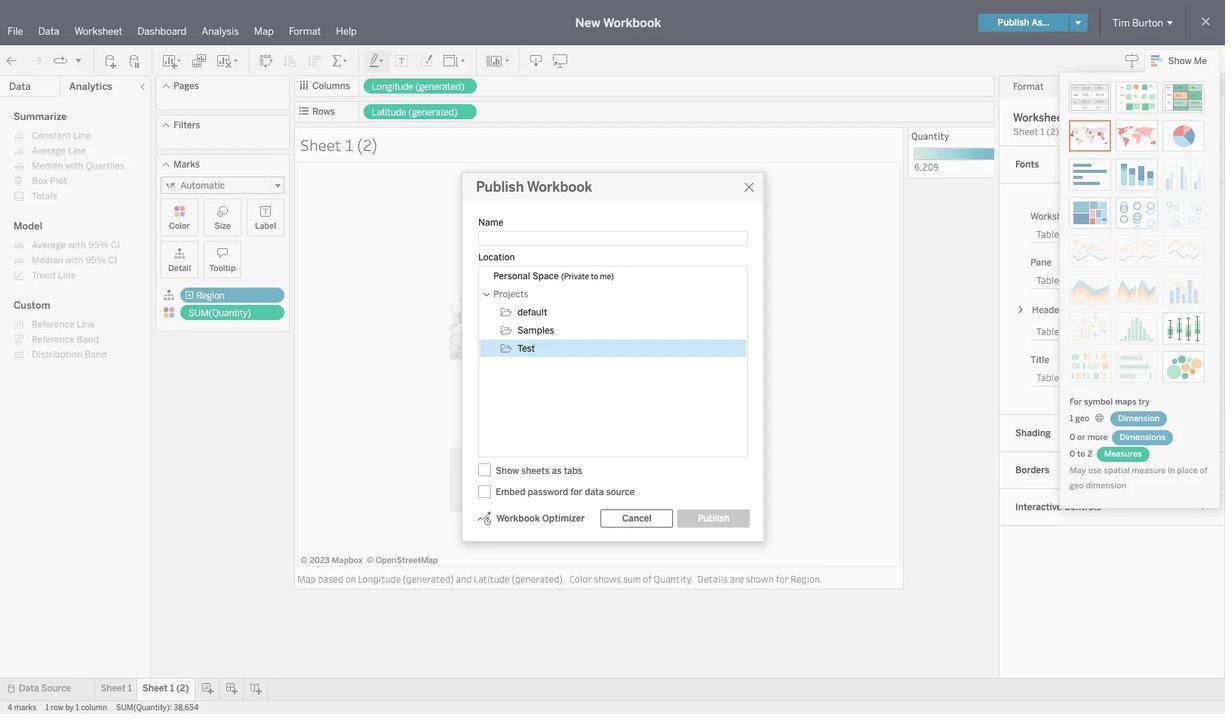 Task type: describe. For each thing, give the bounding box(es) containing it.
distribution
[[32, 349, 82, 360]]

sort ascending image
[[283, 53, 298, 68]]

sheet up "sum(quantity): 38,654"
[[142, 683, 168, 694]]

and
[[456, 573, 472, 585]]

marks
[[174, 159, 200, 170]]

sum
[[623, 573, 641, 585]]

reference line
[[32, 319, 95, 330]]

publish workbook
[[476, 179, 593, 195]]

measure
[[1133, 466, 1167, 476]]

dimension
[[1119, 414, 1160, 423]]

pause auto updates image
[[128, 53, 143, 68]]

box plot
[[32, 176, 67, 186]]

replay animation image
[[74, 55, 83, 65]]

for
[[1070, 397, 1083, 407]]

quantity.
[[654, 573, 694, 585]]

0 vertical spatial data
[[38, 26, 59, 37]]

0 vertical spatial geo
[[1076, 414, 1090, 423]]

detail
[[168, 263, 191, 273]]

sort descending image
[[307, 53, 322, 68]]

show for show me
[[1169, 56, 1192, 66]]

plot
[[50, 176, 67, 186]]

shows
[[594, 573, 621, 585]]

optimizer
[[543, 513, 585, 524]]

tim
[[1113, 17, 1131, 28]]

1 inside the 'worksheet sheet 1 (2)'
[[1041, 127, 1045, 137]]

sheet up column
[[101, 683, 126, 694]]

source
[[41, 683, 71, 694]]

1 vertical spatial longitude
[[358, 573, 401, 585]]

distribution band
[[32, 349, 107, 360]]

data source
[[19, 683, 71, 694]]

sheet 1
[[101, 683, 132, 694]]

by
[[65, 703, 74, 713]]

pages
[[174, 81, 199, 91]]

quantity
[[912, 130, 950, 142]]

1 horizontal spatial for
[[776, 573, 789, 585]]

median with quartiles
[[32, 161, 124, 171]]

1 vertical spatial to
[[1078, 449, 1086, 459]]

personal space (private to me)
[[494, 271, 614, 282]]

geo inside may use spatial measure in place of geo dimension
[[1070, 481, 1085, 491]]

swap rows and columns image
[[259, 53, 274, 68]]

12,466
[[994, 161, 1024, 173]]

show for show sheets as tabs
[[496, 465, 519, 476]]

fonts button
[[999, 146, 1224, 183]]

band for distribution band
[[84, 349, 107, 360]]

© 2023 mapbox link
[[300, 556, 363, 565]]

0 horizontal spatial (2)
[[176, 683, 189, 694]]

(generated).
[[512, 573, 566, 585]]

trend
[[32, 270, 56, 281]]

format workbook image
[[419, 53, 434, 68]]

name
[[479, 217, 504, 228]]

1 horizontal spatial (2)
[[357, 134, 378, 155]]

may use spatial measure in place of geo dimension
[[1070, 466, 1208, 491]]

source
[[606, 486, 635, 497]]

with for median with quartiles
[[65, 161, 83, 171]]

dimension
[[1087, 481, 1127, 491]]

average line
[[32, 146, 86, 156]]

marks. press enter to open the view data window.. use arrow keys to navigate data visualization elements. image
[[297, 162, 901, 567]]

constant line
[[32, 131, 91, 141]]

2 vertical spatial worksheet
[[1031, 211, 1077, 222]]

undo image
[[5, 53, 20, 68]]

1 geo
[[1070, 414, 1092, 423]]

4 marks
[[8, 703, 36, 713]]

none text field inside 'publish workbook' dialog
[[479, 231, 748, 246]]

1 horizontal spatial publish
[[698, 513, 730, 524]]

for symbol maps try
[[1070, 397, 1150, 407]]

0 horizontal spatial format
[[289, 26, 321, 37]]

projects
[[494, 289, 529, 300]]

1 row by 1 column
[[45, 703, 107, 713]]

with for average with 95% ci
[[68, 240, 86, 251]]

title
[[1031, 355, 1050, 365]]

line for constant line
[[73, 131, 91, 141]]

reference for reference line
[[32, 319, 74, 330]]

spatial
[[1105, 466, 1131, 476]]

workbook inside button
[[497, 513, 540, 524]]

samples
[[518, 325, 555, 336]]

longitude (generated)
[[372, 82, 465, 92]]

totals
[[32, 191, 57, 202]]

clear sheet image
[[216, 53, 240, 68]]

rows
[[312, 106, 335, 117]]

publish your workbook to edit in tableau desktop image
[[553, 53, 568, 68]]

2 © from the left
[[367, 556, 374, 565]]

© openstreetmap link
[[367, 556, 438, 565]]

file
[[8, 26, 23, 37]]

workbook optimizer
[[497, 513, 585, 524]]

based
[[318, 573, 344, 585]]

are
[[730, 573, 744, 585]]

column
[[81, 703, 107, 713]]

median with 95% ci
[[32, 255, 117, 266]]

average with 95% ci
[[32, 240, 120, 251]]

maps
[[1116, 397, 1137, 407]]

fonts
[[1016, 159, 1040, 170]]

may
[[1070, 466, 1087, 476]]

95% for median with 95% ci
[[86, 255, 106, 266]]

workbook for publish workbook
[[527, 179, 593, 195]]

quartiles
[[86, 161, 124, 171]]

0 vertical spatial longitude
[[372, 82, 414, 92]]

show sheets as tabs
[[496, 465, 583, 476]]

details
[[698, 573, 728, 585]]

password
[[528, 486, 569, 497]]

© 2023 mapbox © openstreetmap
[[300, 556, 438, 565]]

shown
[[746, 573, 774, 585]]

replay animation image
[[53, 53, 68, 68]]

new
[[576, 15, 601, 30]]

use
[[1089, 466, 1103, 476]]

as...
[[1032, 17, 1051, 28]]

ci for average with 95% ci
[[111, 240, 120, 251]]

publish for as...
[[998, 17, 1030, 28]]

1 up sum(quantity):
[[128, 683, 132, 694]]

38,654
[[174, 703, 199, 713]]

(2) inside the 'worksheet sheet 1 (2)'
[[1047, 127, 1060, 137]]

columns
[[312, 81, 350, 91]]

cancel button
[[601, 509, 673, 528]]

1 © from the left
[[300, 556, 308, 565]]

2
[[1088, 449, 1093, 459]]

average for average line
[[32, 146, 66, 156]]



Task type: locate. For each thing, give the bounding box(es) containing it.
1 vertical spatial of
[[643, 573, 652, 585]]

average for average with 95% ci
[[32, 240, 66, 251]]

2 average from the top
[[32, 240, 66, 251]]

map for map
[[254, 26, 274, 37]]

data guide image
[[1125, 53, 1140, 68]]

1 average from the top
[[32, 146, 66, 156]]

0 vertical spatial (generated)
[[416, 82, 465, 92]]

help
[[336, 26, 357, 37]]

row group containing personal space
[[480, 267, 747, 358]]

latitude down the longitude (generated)
[[372, 107, 407, 118]]

1 left 'row'
[[45, 703, 49, 713]]

embed password for data source
[[496, 486, 635, 497]]

2 median from the top
[[32, 255, 63, 266]]

1 vertical spatial ci
[[108, 255, 117, 266]]

1 reference from the top
[[32, 319, 74, 330]]

worksheet up pane
[[1031, 211, 1077, 222]]

0 vertical spatial sheet 1 (2)
[[300, 134, 378, 155]]

1 vertical spatial data
[[9, 81, 31, 92]]

try
[[1139, 397, 1150, 407]]

0 vertical spatial for
[[571, 486, 583, 497]]

1 vertical spatial latitude
[[474, 573, 510, 585]]

reference up reference band
[[32, 319, 74, 330]]

0 vertical spatial latitude
[[372, 107, 407, 118]]

1 horizontal spatial map
[[297, 573, 316, 585]]

0 vertical spatial publish
[[998, 17, 1030, 28]]

to inside personal space (private to me)
[[591, 272, 599, 282]]

personal
[[494, 271, 531, 282]]

(2) up the 38,654
[[176, 683, 189, 694]]

2 0 from the top
[[1070, 449, 1076, 459]]

data up replay animation icon
[[38, 26, 59, 37]]

1 vertical spatial workbook
[[527, 179, 593, 195]]

embed
[[496, 486, 526, 497]]

sum(quantity): 38,654
[[116, 703, 199, 713]]

0 vertical spatial show
[[1169, 56, 1192, 66]]

latitude
[[372, 107, 407, 118], [474, 573, 510, 585]]

test
[[518, 343, 535, 354]]

0 vertical spatial median
[[32, 161, 63, 171]]

burton
[[1133, 17, 1164, 28]]

0 horizontal spatial publish
[[476, 179, 524, 195]]

1 horizontal spatial of
[[1201, 466, 1208, 476]]

recommended image
[[1070, 120, 1112, 152]]

0 horizontal spatial sheet 1 (2)
[[142, 683, 189, 694]]

default
[[518, 307, 548, 318]]

worksheet up fonts
[[1014, 112, 1067, 124]]

1 vertical spatial reference
[[32, 334, 74, 345]]

show inside button
[[1169, 56, 1192, 66]]

tim burton
[[1113, 17, 1164, 28]]

filters
[[174, 120, 200, 131]]

map
[[254, 26, 274, 37], [297, 573, 316, 585]]

0 vertical spatial 0
[[1070, 433, 1076, 442]]

publish workbook dialog
[[462, 172, 765, 542]]

with
[[65, 161, 83, 171], [68, 240, 86, 251], [65, 255, 83, 266]]

(generated) for longitude (generated)
[[416, 82, 465, 92]]

with for median with 95% ci
[[65, 255, 83, 266]]

to
[[591, 272, 599, 282], [1078, 449, 1086, 459]]

publish
[[998, 17, 1030, 28], [476, 179, 524, 195], [698, 513, 730, 524]]

publish as...
[[998, 17, 1051, 28]]

1 vertical spatial map
[[297, 573, 316, 585]]

tooltip
[[209, 263, 236, 273]]

1 down for
[[1070, 414, 1074, 423]]

data
[[38, 26, 59, 37], [9, 81, 31, 92], [19, 683, 39, 694]]

worksheet
[[75, 26, 122, 37], [1014, 112, 1067, 124], [1031, 211, 1077, 222]]

with up 'median with 95% ci'
[[68, 240, 86, 251]]

show left me
[[1169, 56, 1192, 66]]

fit image
[[443, 53, 467, 68]]

latitude right and
[[474, 573, 510, 585]]

0 horizontal spatial latitude
[[372, 107, 407, 118]]

ci for median with 95% ci
[[108, 255, 117, 266]]

0 for 0 to 2
[[1070, 449, 1076, 459]]

1 vertical spatial for
[[776, 573, 789, 585]]

1 vertical spatial publish
[[476, 179, 524, 195]]

to left me)
[[591, 272, 599, 282]]

pane
[[1031, 257, 1052, 268]]

band up distribution band
[[77, 334, 99, 345]]

show/hide cards image
[[486, 53, 510, 68]]

size
[[214, 221, 231, 231]]

band down reference band
[[84, 349, 107, 360]]

publish left as...
[[998, 17, 1030, 28]]

95% down average with 95% ci
[[86, 255, 106, 266]]

(2) left recommended image at the right
[[1047, 127, 1060, 137]]

0 horizontal spatial show
[[496, 465, 519, 476]]

0 for 0 or more
[[1070, 433, 1076, 442]]

2 vertical spatial data
[[19, 683, 39, 694]]

1 vertical spatial average
[[32, 240, 66, 251]]

as
[[552, 465, 562, 476]]

1 horizontal spatial latitude
[[474, 573, 510, 585]]

0 horizontal spatial for
[[571, 486, 583, 497]]

0 horizontal spatial map
[[254, 26, 274, 37]]

1 horizontal spatial ©
[[367, 556, 374, 565]]

longitude down "show mark labels" icon
[[372, 82, 414, 92]]

publish button
[[678, 509, 750, 528]]

sheet
[[1014, 127, 1039, 137], [300, 134, 342, 155], [101, 683, 126, 694], [142, 683, 168, 694]]

0 horizontal spatial color
[[169, 221, 190, 231]]

median for median with quartiles
[[32, 161, 63, 171]]

row group inside 'publish workbook' dialog
[[480, 267, 747, 358]]

data up marks
[[19, 683, 39, 694]]

map for map based on longitude (generated) and latitude (generated).  color shows sum of quantity.  details are shown for region.
[[297, 573, 316, 585]]

0 vertical spatial 95%
[[88, 240, 109, 251]]

0 vertical spatial workbook
[[603, 15, 662, 30]]

0 horizontal spatial ©
[[300, 556, 308, 565]]

0 vertical spatial with
[[65, 161, 83, 171]]

label
[[255, 221, 276, 231]]

2 vertical spatial publish
[[698, 513, 730, 524]]

duplicate image
[[192, 53, 207, 68]]

symbol
[[1085, 397, 1113, 407]]

1 horizontal spatial to
[[1078, 449, 1086, 459]]

worksheet up new data source image
[[75, 26, 122, 37]]

redo image
[[29, 53, 44, 68]]

show up embed on the bottom left
[[496, 465, 519, 476]]

sum(quantity):
[[116, 703, 172, 713]]

0 vertical spatial ci
[[111, 240, 120, 251]]

new data source image
[[103, 53, 119, 68]]

for right shown
[[776, 573, 789, 585]]

0 left 2
[[1070, 449, 1076, 459]]

line up median with quartiles
[[68, 146, 86, 156]]

workbook for new workbook
[[603, 15, 662, 30]]

longitude
[[372, 82, 414, 92], [358, 573, 401, 585]]

line up average line on the left
[[73, 131, 91, 141]]

mapbox
[[332, 556, 363, 565]]

0 vertical spatial color
[[169, 221, 190, 231]]

sheets
[[522, 465, 550, 476]]

analytics
[[69, 81, 113, 92]]

line for trend line
[[58, 270, 76, 281]]

median up trend
[[32, 255, 63, 266]]

map down 2023
[[297, 573, 316, 585]]

© right mapbox at the bottom of page
[[367, 556, 374, 565]]

show mark labels image
[[395, 53, 410, 68]]

highlight image
[[368, 53, 386, 68]]

band for reference band
[[77, 334, 99, 345]]

1 vertical spatial sheet 1 (2)
[[142, 683, 189, 694]]

reference for reference band
[[32, 334, 74, 345]]

reference band
[[32, 334, 99, 345]]

0 vertical spatial band
[[77, 334, 99, 345]]

0 horizontal spatial of
[[643, 573, 652, 585]]

for left the data
[[571, 486, 583, 497]]

1 0 from the top
[[1070, 433, 1076, 442]]

© left 2023
[[300, 556, 308, 565]]

1 down columns
[[345, 134, 354, 155]]

row
[[51, 703, 64, 713]]

average down constant
[[32, 146, 66, 156]]

format up the 'worksheet sheet 1 (2)' at top right
[[1014, 82, 1044, 92]]

1 vertical spatial band
[[84, 349, 107, 360]]

1 horizontal spatial format
[[1014, 82, 1044, 92]]

geo down for
[[1076, 414, 1090, 423]]

2 vertical spatial with
[[65, 255, 83, 266]]

2 horizontal spatial publish
[[998, 17, 1030, 28]]

0 left or at the right of page
[[1070, 433, 1076, 442]]

with down average line on the left
[[65, 161, 83, 171]]

geo down may
[[1070, 481, 1085, 491]]

show me
[[1169, 56, 1208, 66]]

line down 'median with 95% ci'
[[58, 270, 76, 281]]

(generated)
[[416, 82, 465, 92], [409, 107, 458, 118], [403, 573, 454, 585]]

1 vertical spatial 95%
[[86, 255, 106, 266]]

1 vertical spatial format
[[1014, 82, 1044, 92]]

row group
[[480, 267, 747, 358]]

2 vertical spatial workbook
[[497, 513, 540, 524]]

of right place
[[1201, 466, 1208, 476]]

2 reference from the top
[[32, 334, 74, 345]]

1 horizontal spatial show
[[1169, 56, 1192, 66]]

0 vertical spatial of
[[1201, 466, 1208, 476]]

(generated) down the longitude (generated)
[[409, 107, 458, 118]]

analysis
[[202, 26, 239, 37]]

1 horizontal spatial color
[[570, 573, 592, 585]]

(generated) down the format workbook icon
[[416, 82, 465, 92]]

sheet down rows on the left
[[300, 134, 342, 155]]

4
[[8, 703, 12, 713]]

1 up the 38,654
[[170, 683, 174, 694]]

1 horizontal spatial sheet 1 (2)
[[300, 134, 378, 155]]

95% up 'median with 95% ci'
[[88, 240, 109, 251]]

publish up the name
[[476, 179, 524, 195]]

2023
[[310, 556, 330, 565]]

custom
[[14, 300, 50, 311]]

sheet 1 (2) up "sum(quantity): 38,654"
[[142, 683, 189, 694]]

data
[[585, 486, 604, 497]]

latitude (generated)
[[372, 107, 458, 118]]

median for median with 95% ci
[[32, 255, 63, 266]]

openstreetmap
[[376, 556, 438, 565]]

format up the "sort descending" image
[[289, 26, 321, 37]]

dimensions
[[1120, 433, 1166, 442]]

1 left recommended image at the right
[[1041, 127, 1045, 137]]

location
[[479, 252, 515, 263]]

2 vertical spatial (generated)
[[403, 573, 454, 585]]

0 vertical spatial to
[[591, 272, 599, 282]]

ci up 'median with 95% ci'
[[111, 240, 120, 251]]

map up swap rows and columns icon
[[254, 26, 274, 37]]

1 right by
[[76, 703, 79, 713]]

1 vertical spatial worksheet
[[1014, 112, 1067, 124]]

new workbook
[[576, 15, 662, 30]]

publish up details
[[698, 513, 730, 524]]

1 vertical spatial with
[[68, 240, 86, 251]]

6,209
[[915, 161, 939, 173]]

publish as... button
[[979, 14, 1069, 32]]

1 vertical spatial (generated)
[[409, 107, 458, 118]]

1 vertical spatial color
[[570, 573, 592, 585]]

(generated) down openstreetmap
[[403, 573, 454, 585]]

sheet up fonts
[[1014, 127, 1039, 137]]

0 horizontal spatial to
[[591, 272, 599, 282]]

summarize
[[14, 111, 67, 122]]

0 vertical spatial map
[[254, 26, 274, 37]]

1 vertical spatial geo
[[1070, 481, 1085, 491]]

line for reference line
[[77, 319, 95, 330]]

data down undo image
[[9, 81, 31, 92]]

ci down average with 95% ci
[[108, 255, 117, 266]]

0 vertical spatial format
[[289, 26, 321, 37]]

show me button
[[1145, 49, 1221, 72]]

with down average with 95% ci
[[65, 255, 83, 266]]

line for average line
[[68, 146, 86, 156]]

reference up distribution
[[32, 334, 74, 345]]

collapse image
[[138, 82, 147, 91]]

average down model
[[32, 240, 66, 251]]

None text field
[[479, 231, 748, 246]]

1
[[1041, 127, 1045, 137], [345, 134, 354, 155], [1070, 414, 1074, 423], [128, 683, 132, 694], [170, 683, 174, 694], [45, 703, 49, 713], [76, 703, 79, 713]]

0 or more
[[1070, 433, 1111, 442]]

(2) down the latitude (generated)
[[357, 134, 378, 155]]

publish for workbook
[[476, 179, 524, 195]]

of inside may use spatial measure in place of geo dimension
[[1201, 466, 1208, 476]]

sum(quantity)
[[189, 308, 251, 319]]

95% for average with 95% ci
[[88, 240, 109, 251]]

(generated) for latitude (generated)
[[409, 107, 458, 118]]

color left shows
[[570, 573, 592, 585]]

2 horizontal spatial (2)
[[1047, 127, 1060, 137]]

95%
[[88, 240, 109, 251], [86, 255, 106, 266]]

more
[[1088, 433, 1109, 442]]

of right sum
[[643, 573, 652, 585]]

color up detail
[[169, 221, 190, 231]]

longitude down © 2023 mapbox © openstreetmap
[[358, 573, 401, 585]]

geo
[[1076, 414, 1090, 423], [1070, 481, 1085, 491]]

or
[[1078, 433, 1086, 442]]

line up reference band
[[77, 319, 95, 330]]

download image
[[529, 53, 544, 68]]

worksheet sheet 1 (2)
[[1014, 112, 1067, 137]]

totals image
[[331, 53, 349, 68]]

dashboard
[[138, 26, 187, 37]]

for inside 'publish workbook' dialog
[[571, 486, 583, 497]]

sheet inside the 'worksheet sheet 1 (2)'
[[1014, 127, 1039, 137]]

region
[[196, 291, 225, 301]]

show inside 'publish workbook' dialog
[[496, 465, 519, 476]]

new worksheet image
[[162, 53, 183, 68]]

to left 2
[[1078, 449, 1086, 459]]

1 median from the top
[[32, 161, 63, 171]]

0 vertical spatial worksheet
[[75, 26, 122, 37]]

1 vertical spatial median
[[32, 255, 63, 266]]

1 vertical spatial show
[[496, 465, 519, 476]]

sheet 1 (2) down rows on the left
[[300, 134, 378, 155]]

0 vertical spatial reference
[[32, 319, 74, 330]]

median up the box plot
[[32, 161, 63, 171]]

0 vertical spatial average
[[32, 146, 66, 156]]

workbook
[[603, 15, 662, 30], [527, 179, 593, 195], [497, 513, 540, 524]]

measures
[[1105, 449, 1143, 459]]

1 vertical spatial 0
[[1070, 449, 1076, 459]]

model
[[14, 220, 42, 232]]



Task type: vqa. For each thing, say whether or not it's contained in the screenshot.
explain
no



